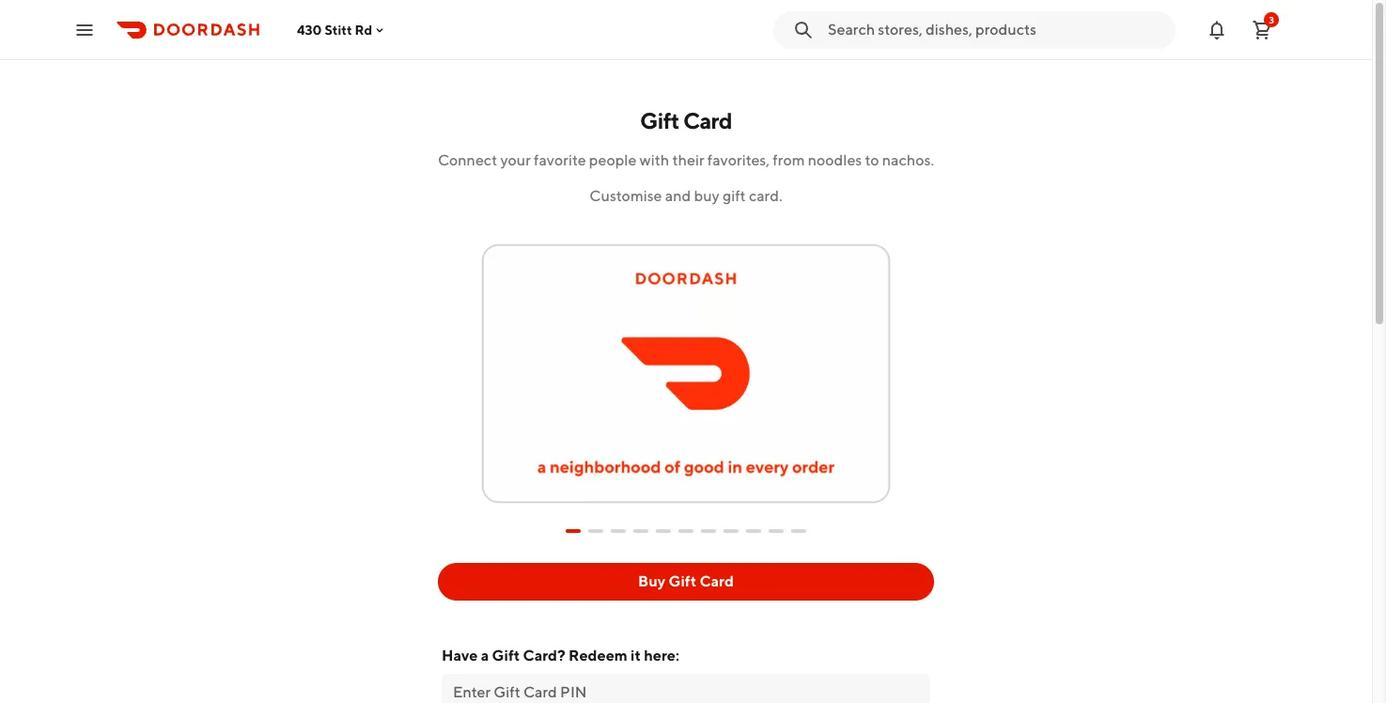 Task type: describe. For each thing, give the bounding box(es) containing it.
customise
[[590, 187, 662, 205]]

notification bell image
[[1206, 18, 1229, 41]]

from
[[773, 151, 805, 169]]

card.
[[749, 187, 783, 205]]

your
[[501, 151, 531, 169]]

here:
[[644, 647, 680, 665]]

0 vertical spatial card
[[683, 107, 732, 133]]

1 items, open order cart image
[[1251, 18, 1274, 41]]

and
[[665, 187, 691, 205]]

430 stitt rd button
[[297, 22, 387, 37]]

to
[[865, 151, 880, 169]]

gift inside button
[[669, 573, 697, 590]]

gift
[[723, 187, 746, 205]]

a
[[481, 647, 489, 665]]

have
[[442, 647, 478, 665]]

their
[[673, 151, 705, 169]]

3
[[1269, 14, 1275, 25]]

connect
[[438, 151, 498, 169]]

have a gift card? redeem it here:
[[442, 647, 680, 665]]

gift card
[[640, 107, 732, 133]]

with
[[640, 151, 670, 169]]

430
[[297, 22, 322, 37]]

buy gift card button
[[438, 563, 935, 601]]

favorites,
[[708, 151, 770, 169]]

rd
[[355, 22, 372, 37]]

it
[[631, 647, 641, 665]]



Task type: vqa. For each thing, say whether or not it's contained in the screenshot.
THE ONE in the $9.79 Custom Salad With One Green
no



Task type: locate. For each thing, give the bounding box(es) containing it.
gift
[[640, 107, 679, 133], [669, 573, 697, 590], [492, 647, 520, 665]]

card up "their"
[[683, 107, 732, 133]]

favorite
[[534, 151, 586, 169]]

gift card with doordash decoration image
[[475, 222, 898, 510]]

redeem
[[569, 647, 628, 665]]

gift up the with
[[640, 107, 679, 133]]

3 button
[[1244, 11, 1281, 48]]

0 vertical spatial gift
[[640, 107, 679, 133]]

1 vertical spatial gift
[[669, 573, 697, 590]]

gift right buy
[[669, 573, 697, 590]]

card down gift card slides element
[[700, 573, 734, 590]]

buy
[[638, 573, 666, 590]]

gift right the a
[[492, 647, 520, 665]]

noodles
[[808, 151, 862, 169]]

open menu image
[[73, 18, 96, 41]]

Have a Gift Card? Redeem it here: text field
[[453, 683, 919, 703]]

1 vertical spatial card
[[700, 573, 734, 590]]

connect your favorite people with their favorites, from noodles to nachos.
[[438, 151, 935, 169]]

buy gift card
[[638, 573, 734, 590]]

2 vertical spatial gift
[[492, 647, 520, 665]]

people
[[589, 151, 637, 169]]

buy
[[694, 187, 720, 205]]

card
[[683, 107, 732, 133], [700, 573, 734, 590]]

stitt
[[325, 22, 352, 37]]

card?
[[523, 647, 566, 665]]

Store search: begin typing to search for stores available on DoorDash text field
[[828, 19, 1165, 40]]

card inside button
[[700, 573, 734, 590]]

430 stitt rd
[[297, 22, 372, 37]]

nachos.
[[883, 151, 935, 169]]

gift card slides element
[[566, 514, 807, 548]]

customise and buy gift card.
[[590, 187, 783, 205]]



